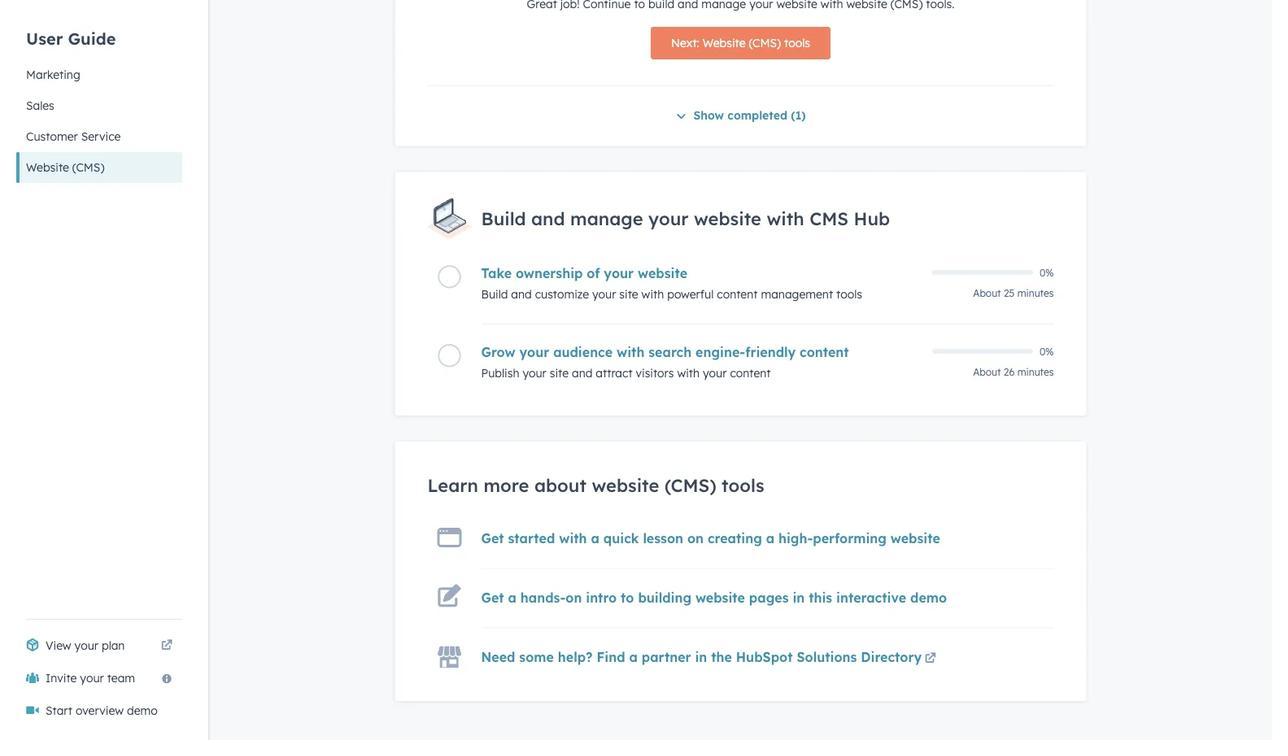Task type: describe. For each thing, give the bounding box(es) containing it.
about
[[534, 475, 587, 497]]

marketing
[[26, 68, 80, 82]]

0 horizontal spatial demo
[[127, 704, 158, 718]]

26
[[1004, 366, 1015, 379]]

1 link opens in a new window image from the top
[[925, 649, 936, 669]]

marketing button
[[16, 59, 182, 90]]

0 vertical spatial and
[[531, 208, 565, 230]]

take ownership of your website build and customize your site with powerful content management tools
[[481, 265, 862, 302]]

performing
[[813, 530, 887, 547]]

2 vertical spatial content
[[730, 366, 771, 381]]

customize
[[535, 287, 589, 302]]

start
[[46, 704, 72, 718]]

and inside take ownership of your website build and customize your site with powerful content management tools
[[511, 287, 532, 302]]

your down engine-
[[703, 366, 727, 381]]

service
[[81, 129, 121, 144]]

to
[[621, 590, 634, 606]]

1 link opens in a new window image from the top
[[161, 636, 172, 656]]

get for get started with a quick lesson on creating a high-performing website
[[481, 530, 504, 547]]

building
[[638, 590, 692, 606]]

take ownership of your website button
[[481, 265, 922, 282]]

user guide
[[26, 28, 116, 48]]

25
[[1004, 287, 1015, 300]]

your right manage
[[649, 208, 689, 230]]

start overview demo
[[46, 704, 158, 718]]

hub
[[854, 208, 890, 230]]

hands-
[[521, 590, 566, 606]]

show completed (1) button
[[676, 106, 806, 126]]

a left hands-
[[508, 590, 517, 606]]

search
[[649, 344, 692, 361]]

sales button
[[16, 90, 182, 121]]

2 link opens in a new window image from the top
[[161, 640, 172, 652]]

website left pages
[[696, 590, 745, 606]]

with inside take ownership of your website build and customize your site with powerful content management tools
[[642, 287, 664, 302]]

sales
[[26, 98, 54, 113]]

get for get a hands-on intro to building website pages in this interactive demo
[[481, 590, 504, 606]]

(1)
[[791, 108, 806, 122]]

partner
[[642, 649, 691, 665]]

get started with a quick lesson on creating a high-performing website link
[[481, 530, 940, 547]]

get started with a quick lesson on creating a high-performing website
[[481, 530, 940, 547]]

the
[[711, 649, 732, 665]]

audience
[[553, 344, 613, 361]]

your right grow
[[519, 344, 549, 361]]

your inside button
[[80, 671, 104, 686]]

your right publish
[[523, 366, 547, 381]]

a left the quick
[[591, 530, 600, 547]]

website inside button
[[703, 36, 746, 50]]

pages
[[749, 590, 789, 606]]

publish
[[481, 366, 520, 381]]

with up attract
[[617, 344, 645, 361]]

plan
[[102, 639, 125, 653]]

manage
[[570, 208, 643, 230]]

with down grow your audience with search engine-friendly content 'button'
[[677, 366, 700, 381]]

this
[[809, 590, 832, 606]]

interactive
[[836, 590, 906, 606]]

a left high-
[[766, 530, 775, 547]]

1 horizontal spatial in
[[793, 590, 805, 606]]

management
[[761, 287, 833, 302]]

completed
[[728, 108, 788, 122]]

and inside grow your audience with search engine-friendly content publish your site and attract visitors with your content
[[572, 366, 593, 381]]

next:
[[671, 36, 700, 50]]

learn
[[428, 475, 478, 497]]

your right of
[[604, 265, 634, 282]]

friendly
[[745, 344, 796, 361]]

grow your audience with search engine-friendly content button
[[481, 344, 922, 361]]

2 vertical spatial tools
[[722, 475, 765, 497]]

website (cms) button
[[16, 152, 182, 183]]

view your plan
[[46, 639, 125, 653]]

get a hands-on intro to building website pages in this interactive demo link
[[481, 590, 947, 606]]

website up the quick
[[592, 475, 659, 497]]

content inside take ownership of your website build and customize your site with powerful content management tools
[[717, 287, 758, 302]]

minutes for take ownership of your website
[[1018, 287, 1054, 300]]

started
[[508, 530, 555, 547]]

attract
[[596, 366, 633, 381]]

start overview demo link
[[16, 695, 182, 727]]

need some help? find a partner in the hubspot solutions directory
[[481, 649, 922, 665]]

need
[[481, 649, 515, 665]]

invite
[[46, 671, 77, 686]]

some
[[519, 649, 554, 665]]

engine-
[[696, 344, 745, 361]]

about for take ownership of your website
[[973, 287, 1001, 300]]

about 26 minutes
[[973, 366, 1054, 379]]



Task type: locate. For each thing, give the bounding box(es) containing it.
quick
[[604, 530, 639, 547]]

tools
[[784, 36, 810, 50], [836, 287, 862, 302], [722, 475, 765, 497]]

1 0% from the top
[[1040, 267, 1054, 279]]

in left the
[[695, 649, 707, 665]]

about left '25'
[[973, 287, 1001, 300]]

0 vertical spatial tools
[[784, 36, 810, 50]]

directory
[[861, 649, 922, 665]]

grow your audience with search engine-friendly content publish your site and attract visitors with your content
[[481, 344, 849, 381]]

tools up creating
[[722, 475, 765, 497]]

a right the find at the bottom left
[[629, 649, 638, 665]]

0%
[[1040, 267, 1054, 279], [1040, 346, 1054, 358]]

0 vertical spatial website
[[703, 36, 746, 50]]

about
[[973, 287, 1001, 300], [973, 366, 1001, 379]]

0% up the about 25 minutes at the right top
[[1040, 267, 1054, 279]]

0 vertical spatial in
[[793, 590, 805, 606]]

1 horizontal spatial site
[[619, 287, 638, 302]]

website inside button
[[26, 160, 69, 175]]

0% for take ownership of your website
[[1040, 267, 1054, 279]]

intro
[[586, 590, 617, 606]]

and down audience
[[572, 366, 593, 381]]

customer
[[26, 129, 78, 144]]

website right performing
[[891, 530, 940, 547]]

with right started
[[559, 530, 587, 547]]

invite your team
[[46, 671, 135, 686]]

site
[[619, 287, 638, 302], [550, 366, 569, 381]]

0 horizontal spatial tools
[[722, 475, 765, 497]]

1 horizontal spatial tools
[[784, 36, 810, 50]]

get a hands-on intro to building website pages in this interactive demo
[[481, 590, 947, 606]]

(cms) down customer service button
[[72, 160, 104, 175]]

get left started
[[481, 530, 504, 547]]

and
[[531, 208, 565, 230], [511, 287, 532, 302], [572, 366, 593, 381]]

website down customer
[[26, 160, 69, 175]]

website
[[694, 208, 762, 230], [638, 265, 688, 282], [592, 475, 659, 497], [891, 530, 940, 547], [696, 590, 745, 606]]

minutes right '25'
[[1018, 287, 1054, 300]]

view your plan link
[[16, 630, 182, 662]]

with left powerful
[[642, 287, 664, 302]]

next: website (cms) tools
[[671, 36, 810, 50]]

1 horizontal spatial on
[[687, 530, 704, 547]]

your down of
[[592, 287, 616, 302]]

build
[[481, 208, 526, 230], [481, 287, 508, 302]]

content down take ownership of your website button
[[717, 287, 758, 302]]

minutes
[[1018, 287, 1054, 300], [1018, 366, 1054, 379]]

0 vertical spatial demo
[[910, 590, 947, 606]]

2 minutes from the top
[[1018, 366, 1054, 379]]

0 vertical spatial site
[[619, 287, 638, 302]]

your
[[649, 208, 689, 230], [604, 265, 634, 282], [592, 287, 616, 302], [519, 344, 549, 361], [523, 366, 547, 381], [703, 366, 727, 381], [75, 639, 98, 653], [80, 671, 104, 686]]

0 vertical spatial (cms)
[[749, 36, 781, 50]]

need some help? find a partner in the hubspot solutions directory link
[[481, 649, 939, 669]]

1 vertical spatial site
[[550, 366, 569, 381]]

site inside take ownership of your website build and customize your site with powerful content management tools
[[619, 287, 638, 302]]

guide
[[68, 28, 116, 48]]

tools up (1)
[[784, 36, 810, 50]]

solutions
[[797, 649, 857, 665]]

2 vertical spatial and
[[572, 366, 593, 381]]

0% up about 26 minutes
[[1040, 346, 1054, 358]]

customer service
[[26, 129, 121, 144]]

get
[[481, 530, 504, 547], [481, 590, 504, 606]]

website
[[703, 36, 746, 50], [26, 160, 69, 175]]

team
[[107, 671, 135, 686]]

on
[[687, 530, 704, 547], [566, 590, 582, 606]]

1 vertical spatial demo
[[127, 704, 158, 718]]

0 vertical spatial about
[[973, 287, 1001, 300]]

with left cms
[[767, 208, 804, 230]]

about left 26
[[973, 366, 1001, 379]]

1 horizontal spatial website
[[703, 36, 746, 50]]

1 about from the top
[[973, 287, 1001, 300]]

about for grow your audience with search engine-friendly content
[[973, 366, 1001, 379]]

in left the this at the right bottom of page
[[793, 590, 805, 606]]

2 0% from the top
[[1040, 346, 1054, 358]]

1 vertical spatial minutes
[[1018, 366, 1054, 379]]

(cms) inside button
[[72, 160, 104, 175]]

of
[[587, 265, 600, 282]]

1 vertical spatial build
[[481, 287, 508, 302]]

1 build from the top
[[481, 208, 526, 230]]

take
[[481, 265, 512, 282]]

lesson
[[643, 530, 683, 547]]

show
[[694, 108, 724, 122]]

user guide views element
[[16, 0, 182, 183]]

high-
[[779, 530, 813, 547]]

1 vertical spatial 0%
[[1040, 346, 1054, 358]]

website up powerful
[[638, 265, 688, 282]]

build and manage your website with cms hub
[[481, 208, 890, 230]]

2 horizontal spatial (cms)
[[749, 36, 781, 50]]

0 horizontal spatial site
[[550, 366, 569, 381]]

more
[[484, 475, 529, 497]]

2 about from the top
[[973, 366, 1001, 379]]

1 vertical spatial on
[[566, 590, 582, 606]]

2 vertical spatial (cms)
[[665, 475, 717, 497]]

ownership
[[516, 265, 583, 282]]

1 vertical spatial (cms)
[[72, 160, 104, 175]]

on left intro
[[566, 590, 582, 606]]

1 minutes from the top
[[1018, 287, 1054, 300]]

2 link opens in a new window image from the top
[[925, 654, 936, 665]]

invite your team button
[[16, 662, 182, 695]]

build down take
[[481, 287, 508, 302]]

tools inside button
[[784, 36, 810, 50]]

0 vertical spatial 0%
[[1040, 267, 1054, 279]]

next: website (cms) tools button
[[651, 27, 831, 59]]

0 vertical spatial build
[[481, 208, 526, 230]]

powerful
[[667, 287, 714, 302]]

get left hands-
[[481, 590, 504, 606]]

user
[[26, 28, 63, 48]]

link opens in a new window image
[[925, 649, 936, 669], [925, 654, 936, 665]]

0% for grow your audience with search engine-friendly content
[[1040, 346, 1054, 358]]

content right friendly
[[800, 344, 849, 361]]

1 horizontal spatial (cms)
[[665, 475, 717, 497]]

website (cms)
[[26, 160, 104, 175]]

minutes for grow your audience with search engine-friendly content
[[1018, 366, 1054, 379]]

cms
[[810, 208, 849, 230]]

0 vertical spatial on
[[687, 530, 704, 547]]

1 vertical spatial get
[[481, 590, 504, 606]]

1 vertical spatial and
[[511, 287, 532, 302]]

show completed (1)
[[694, 108, 806, 122]]

about 25 minutes
[[973, 287, 1054, 300]]

build up take
[[481, 208, 526, 230]]

content down friendly
[[730, 366, 771, 381]]

demo
[[910, 590, 947, 606], [127, 704, 158, 718]]

website inside take ownership of your website build and customize your site with powerful content management tools
[[638, 265, 688, 282]]

help?
[[558, 649, 593, 665]]

build inside take ownership of your website build and customize your site with powerful content management tools
[[481, 287, 508, 302]]

(cms) inside button
[[749, 36, 781, 50]]

1 horizontal spatial demo
[[910, 590, 947, 606]]

(cms) up get started with a quick lesson on creating a high-performing website link
[[665, 475, 717, 497]]

1 vertical spatial content
[[800, 344, 849, 361]]

demo right interactive at the right bottom of the page
[[910, 590, 947, 606]]

tools right management
[[836, 287, 862, 302]]

your left team at the left bottom of the page
[[80, 671, 104, 686]]

in
[[793, 590, 805, 606], [695, 649, 707, 665]]

2 horizontal spatial tools
[[836, 287, 862, 302]]

minutes right 26
[[1018, 366, 1054, 379]]

1 vertical spatial about
[[973, 366, 1001, 379]]

1 get from the top
[[481, 530, 504, 547]]

site inside grow your audience with search engine-friendly content publish your site and attract visitors with your content
[[550, 366, 569, 381]]

grow
[[481, 344, 516, 361]]

creating
[[708, 530, 762, 547]]

0 horizontal spatial website
[[26, 160, 69, 175]]

your left plan
[[75, 639, 98, 653]]

1 vertical spatial tools
[[836, 287, 862, 302]]

2 get from the top
[[481, 590, 504, 606]]

and up ownership
[[531, 208, 565, 230]]

learn more about website (cms) tools
[[428, 475, 765, 497]]

customer service button
[[16, 121, 182, 152]]

0 vertical spatial minutes
[[1018, 287, 1054, 300]]

view
[[46, 639, 71, 653]]

find
[[597, 649, 625, 665]]

hubspot
[[736, 649, 793, 665]]

0 horizontal spatial in
[[695, 649, 707, 665]]

overview
[[76, 704, 124, 718]]

(cms) up "completed"
[[749, 36, 781, 50]]

website up take ownership of your website button
[[694, 208, 762, 230]]

site down audience
[[550, 366, 569, 381]]

0 vertical spatial content
[[717, 287, 758, 302]]

0 vertical spatial get
[[481, 530, 504, 547]]

on right the lesson
[[687, 530, 704, 547]]

2 build from the top
[[481, 287, 508, 302]]

site left powerful
[[619, 287, 638, 302]]

website right next:
[[703, 36, 746, 50]]

0 horizontal spatial on
[[566, 590, 582, 606]]

(cms)
[[749, 36, 781, 50], [72, 160, 104, 175], [665, 475, 717, 497]]

tools inside take ownership of your website build and customize your site with powerful content management tools
[[836, 287, 862, 302]]

and down take
[[511, 287, 532, 302]]

a
[[591, 530, 600, 547], [766, 530, 775, 547], [508, 590, 517, 606], [629, 649, 638, 665]]

link opens in a new window image
[[161, 636, 172, 656], [161, 640, 172, 652]]

demo down team at the left bottom of the page
[[127, 704, 158, 718]]

1 vertical spatial in
[[695, 649, 707, 665]]

0 horizontal spatial (cms)
[[72, 160, 104, 175]]

content
[[717, 287, 758, 302], [800, 344, 849, 361], [730, 366, 771, 381]]

1 vertical spatial website
[[26, 160, 69, 175]]

visitors
[[636, 366, 674, 381]]



Task type: vqa. For each thing, say whether or not it's contained in the screenshot.
lesson
yes



